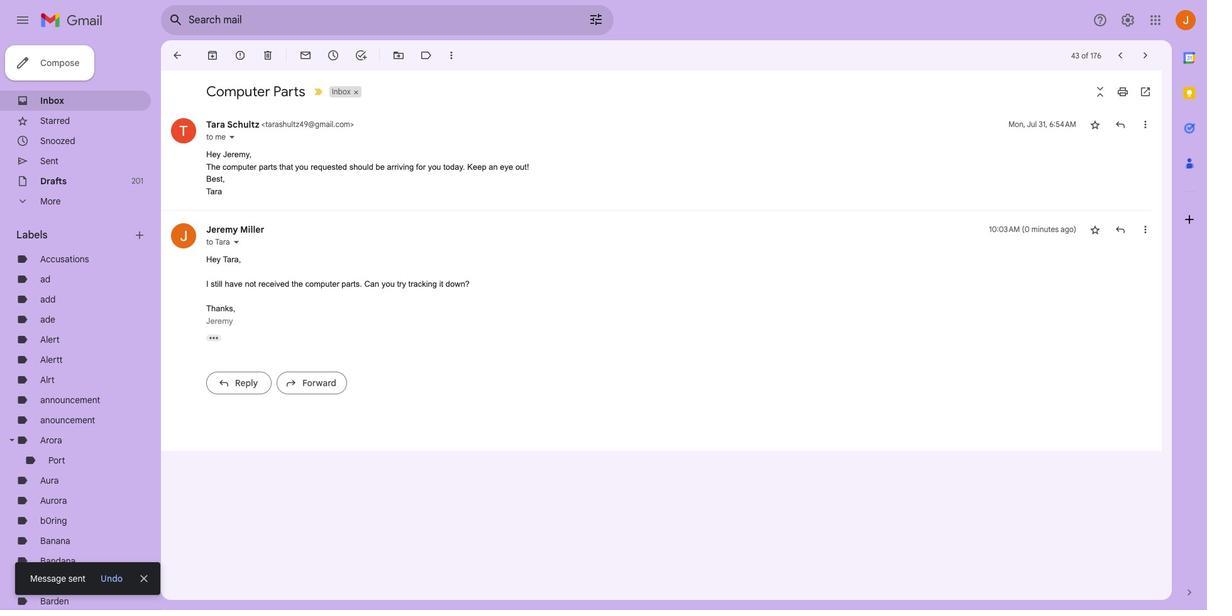 Task type: vqa. For each thing, say whether or not it's contained in the screenshot.
not
yes



Task type: locate. For each thing, give the bounding box(es) containing it.
delete image
[[262, 49, 274, 62]]

inbox
[[332, 87, 351, 96], [40, 95, 64, 106]]

of
[[1082, 51, 1089, 60]]

not starred checkbox right 6:54 am
[[1090, 118, 1102, 131]]

0 vertical spatial hey
[[206, 150, 221, 159]]

2 vertical spatial tara
[[215, 237, 230, 247]]

hey down the to tara
[[206, 255, 221, 264]]

computer down jeremy,
[[223, 162, 257, 171]]

43
[[1072, 51, 1080, 60]]

None search field
[[161, 5, 614, 35]]

>
[[350, 120, 354, 129]]

undo
[[101, 573, 123, 584]]

to for to me
[[206, 132, 213, 142]]

report spam image
[[234, 49, 247, 62]]

tara down best,
[[206, 187, 222, 196]]

starred
[[40, 115, 70, 126]]

gmail image
[[40, 8, 109, 33]]

tarashultz49@gmail.com
[[265, 120, 350, 129]]

b0ring link
[[40, 515, 67, 527]]

tara schultz cell
[[206, 119, 354, 130]]

to
[[206, 132, 213, 142], [206, 237, 213, 247]]

be
[[376, 162, 385, 171]]

31,
[[1039, 120, 1048, 129]]

arriving
[[387, 162, 414, 171]]

the
[[206, 162, 220, 171]]

2 hey from the top
[[206, 255, 221, 264]]

0 vertical spatial computer
[[223, 162, 257, 171]]

alert
[[15, 29, 1188, 595]]

computer parts
[[206, 83, 306, 100]]

banana
[[40, 535, 70, 547]]

tab list
[[1173, 40, 1208, 565]]

0 vertical spatial not starred checkbox
[[1090, 118, 1102, 131]]

mon,
[[1009, 120, 1026, 129]]

hey inside hey jeremy, the computer parts that you requested should be arriving for you today. keep an eye out! best, tara
[[206, 150, 221, 159]]

show details image right the me
[[228, 133, 236, 141]]

1 horizontal spatial you
[[382, 279, 395, 289]]

jeremy
[[206, 224, 238, 235], [206, 316, 233, 326]]

1 vertical spatial hey
[[206, 255, 221, 264]]

1 hey from the top
[[206, 150, 221, 159]]

forward
[[303, 377, 337, 389]]

jeremy down thanks, at left
[[206, 316, 233, 326]]

sent
[[68, 573, 86, 584]]

tara
[[206, 119, 225, 130], [206, 187, 222, 196], [215, 237, 230, 247]]

2 not starred checkbox from the top
[[1090, 223, 1102, 236]]

1 vertical spatial computer
[[305, 279, 340, 289]]

0 horizontal spatial inbox
[[40, 95, 64, 106]]

more button
[[0, 191, 151, 211]]

show details image down jeremy miller
[[233, 238, 240, 246]]

received
[[259, 279, 290, 289]]

barden
[[40, 596, 69, 607]]

more
[[40, 196, 61, 207]]

inbox link
[[40, 95, 64, 106]]

tara down jeremy miller
[[215, 237, 230, 247]]

labels heading
[[16, 229, 133, 242]]

0 vertical spatial to
[[206, 132, 213, 142]]

inbox inside labels navigation
[[40, 95, 64, 106]]

hey
[[206, 150, 221, 159], [206, 255, 221, 264]]

you right for
[[428, 162, 441, 171]]

labels navigation
[[0, 40, 161, 610]]

tracking
[[409, 279, 437, 289]]

still
[[211, 279, 223, 289]]

sent
[[40, 155, 58, 167]]

jeremy miller
[[206, 224, 264, 235]]

jeremy up the to tara
[[206, 224, 238, 235]]

1 jeremy from the top
[[206, 224, 238, 235]]

drafts link
[[40, 176, 67, 187]]

1 horizontal spatial inbox
[[332, 87, 351, 96]]

inbox up '>'
[[332, 87, 351, 96]]

inbox inside 'button'
[[332, 87, 351, 96]]

tara up to me
[[206, 119, 225, 130]]

to for to tara
[[206, 237, 213, 247]]

drafts
[[40, 176, 67, 187]]

inbox up starred link
[[40, 95, 64, 106]]

<
[[262, 120, 265, 129]]

to up hey tara,
[[206, 237, 213, 247]]

to left the me
[[206, 132, 213, 142]]

2 to from the top
[[206, 237, 213, 247]]

to tara
[[206, 237, 230, 247]]

computer right the on the left of the page
[[305, 279, 340, 289]]

0 vertical spatial jeremy
[[206, 224, 238, 235]]

ad
[[40, 274, 50, 285]]

you left try
[[382, 279, 395, 289]]

not starred image
[[1090, 118, 1102, 131]]

aurora link
[[40, 495, 67, 506]]

1 vertical spatial tara
[[206, 187, 222, 196]]

0 vertical spatial show details image
[[228, 133, 236, 141]]

should
[[350, 162, 374, 171]]

list
[[161, 106, 1152, 406]]

mon, jul 31, 6:54 am cell
[[1009, 118, 1077, 131]]

alert
[[40, 334, 60, 345]]

compose button
[[5, 45, 95, 81]]

1 to from the top
[[206, 132, 213, 142]]

message
[[30, 573, 66, 584]]

1 horizontal spatial computer
[[305, 279, 340, 289]]

starred link
[[40, 115, 70, 126]]

inbox button
[[329, 86, 352, 98]]

try
[[397, 279, 406, 289]]

list containing tara schultz
[[161, 106, 1152, 406]]

show details image
[[228, 133, 236, 141], [233, 238, 240, 246]]

Not starred checkbox
[[1090, 118, 1102, 131], [1090, 223, 1102, 236]]

to me
[[206, 132, 226, 142]]

1 not starred checkbox from the top
[[1090, 118, 1102, 131]]

jeremy inside thanks, jeremy
[[206, 316, 233, 326]]

hey up the the
[[206, 150, 221, 159]]

bandana
[[40, 555, 76, 567]]

show details image for me
[[228, 133, 236, 141]]

parts
[[274, 83, 306, 100]]

176
[[1091, 51, 1102, 60]]

2 jeremy from the top
[[206, 316, 233, 326]]

0 horizontal spatial computer
[[223, 162, 257, 171]]

(0
[[1023, 225, 1030, 234]]

1 vertical spatial show details image
[[233, 238, 240, 246]]

thanks,
[[206, 304, 235, 313]]

older image
[[1140, 49, 1152, 62]]

advanced search options image
[[584, 7, 609, 32]]

move to image
[[393, 49, 405, 62]]

not starred checkbox right ago)
[[1090, 223, 1102, 236]]

not starred checkbox for 6:54 am
[[1090, 118, 1102, 131]]

snoozed link
[[40, 135, 75, 147]]

201
[[132, 176, 143, 186]]

barden link
[[40, 596, 69, 607]]

parts.
[[342, 279, 362, 289]]

you right that
[[295, 162, 309, 171]]

aurora
[[40, 495, 67, 506]]

snooze image
[[327, 49, 340, 62]]

message sent
[[30, 573, 86, 584]]

1 vertical spatial not starred checkbox
[[1090, 223, 1102, 236]]

alertt
[[40, 354, 63, 365]]

2 horizontal spatial you
[[428, 162, 441, 171]]

arora link
[[40, 435, 62, 446]]

1 vertical spatial jeremy
[[206, 316, 233, 326]]

support image
[[1093, 13, 1108, 28]]

alert containing message sent
[[15, 29, 1188, 595]]

aura
[[40, 475, 59, 486]]

compose
[[40, 57, 80, 69]]

computer
[[223, 162, 257, 171], [305, 279, 340, 289]]

you
[[295, 162, 309, 171], [428, 162, 441, 171], [382, 279, 395, 289]]

1 vertical spatial to
[[206, 237, 213, 247]]

mark as unread image
[[299, 49, 312, 62]]



Task type: describe. For each thing, give the bounding box(es) containing it.
computer inside hey jeremy, the computer parts that you requested should be arriving for you today. keep an eye out! best, tara
[[223, 162, 257, 171]]

add
[[40, 294, 56, 305]]

alert link
[[40, 334, 60, 345]]

search mail image
[[165, 9, 187, 31]]

forward link
[[277, 372, 347, 394]]

schultz
[[227, 119, 260, 130]]

keep
[[468, 162, 487, 171]]

have
[[225, 279, 243, 289]]

add to tasks image
[[355, 49, 367, 62]]

hey for hey jeremy, the computer parts that you requested should be arriving for you today. keep an eye out! best, tara
[[206, 150, 221, 159]]

that
[[279, 162, 293, 171]]

labels
[[16, 229, 48, 242]]

ad link
[[40, 274, 50, 285]]

best,
[[206, 174, 225, 184]]

down?
[[446, 279, 470, 289]]

announcement link
[[40, 394, 100, 406]]

add link
[[40, 294, 56, 305]]

port
[[48, 455, 65, 466]]

main menu image
[[15, 13, 30, 28]]

43 of 176
[[1072, 51, 1102, 60]]

6:54 am
[[1050, 120, 1077, 129]]

10:03 am (0 minutes ago)
[[990, 225, 1077, 234]]

can
[[365, 279, 380, 289]]

i still have not received the computer parts. can you try tracking it down?
[[206, 279, 470, 289]]

hey for hey tara,
[[206, 255, 221, 264]]

undo alert
[[96, 567, 128, 590]]

today.
[[444, 162, 465, 171]]

ade
[[40, 314, 55, 325]]

10:03 am (0 minutes ago) cell
[[990, 223, 1077, 236]]

settings image
[[1121, 13, 1136, 28]]

tara schultz < tarashultz49@gmail.com >
[[206, 119, 354, 130]]

b0ring
[[40, 515, 67, 527]]

labels image
[[420, 49, 433, 62]]

reply
[[235, 377, 258, 389]]

back to inbox image
[[171, 49, 184, 62]]

not starred checkbox for ago)
[[1090, 223, 1102, 236]]

aura link
[[40, 475, 59, 486]]

minutes
[[1032, 225, 1059, 234]]

archive image
[[206, 49, 219, 62]]

banana link
[[40, 535, 70, 547]]

not
[[245, 279, 256, 289]]

newer image
[[1115, 49, 1127, 62]]

inbox for inbox link
[[40, 95, 64, 106]]

show trimmed content image
[[206, 335, 221, 342]]

out!
[[516, 162, 529, 171]]

0 horizontal spatial you
[[295, 162, 309, 171]]

inbox for "inbox" 'button'
[[332, 87, 351, 96]]

bandana link
[[40, 555, 76, 567]]

arora
[[40, 435, 62, 446]]

parts
[[259, 162, 277, 171]]

jul
[[1028, 120, 1037, 129]]

an
[[489, 162, 498, 171]]

alrt
[[40, 374, 55, 386]]

tara inside hey jeremy, the computer parts that you requested should be arriving for you today. keep an eye out! best, tara
[[206, 187, 222, 196]]

sent link
[[40, 155, 58, 167]]

barber
[[40, 576, 68, 587]]

for
[[416, 162, 426, 171]]

accusations link
[[40, 254, 89, 265]]

announcement
[[40, 394, 100, 406]]

ade link
[[40, 314, 55, 325]]

hey tara,
[[206, 255, 243, 264]]

it
[[439, 279, 444, 289]]

Search mail text field
[[189, 14, 554, 26]]

thanks, jeremy
[[206, 304, 238, 326]]

alertt link
[[40, 354, 63, 365]]

barber link
[[40, 576, 68, 587]]

anouncement link
[[40, 415, 95, 426]]

show details image for tara
[[233, 238, 240, 246]]

eye
[[500, 162, 513, 171]]

computer
[[206, 83, 270, 100]]

ago)
[[1061, 225, 1077, 234]]

port link
[[48, 455, 65, 466]]

mon, jul 31, 6:54 am
[[1009, 120, 1077, 129]]

10:03 am
[[990, 225, 1021, 234]]

requested
[[311, 162, 347, 171]]

0 vertical spatial tara
[[206, 119, 225, 130]]

reply link
[[206, 372, 272, 394]]

snoozed
[[40, 135, 75, 147]]

accusations
[[40, 254, 89, 265]]

anouncement
[[40, 415, 95, 426]]

jeremy,
[[223, 150, 252, 159]]

the
[[292, 279, 303, 289]]

i
[[206, 279, 209, 289]]

miller
[[240, 224, 264, 235]]

more image
[[445, 49, 458, 62]]

alrt link
[[40, 374, 55, 386]]



